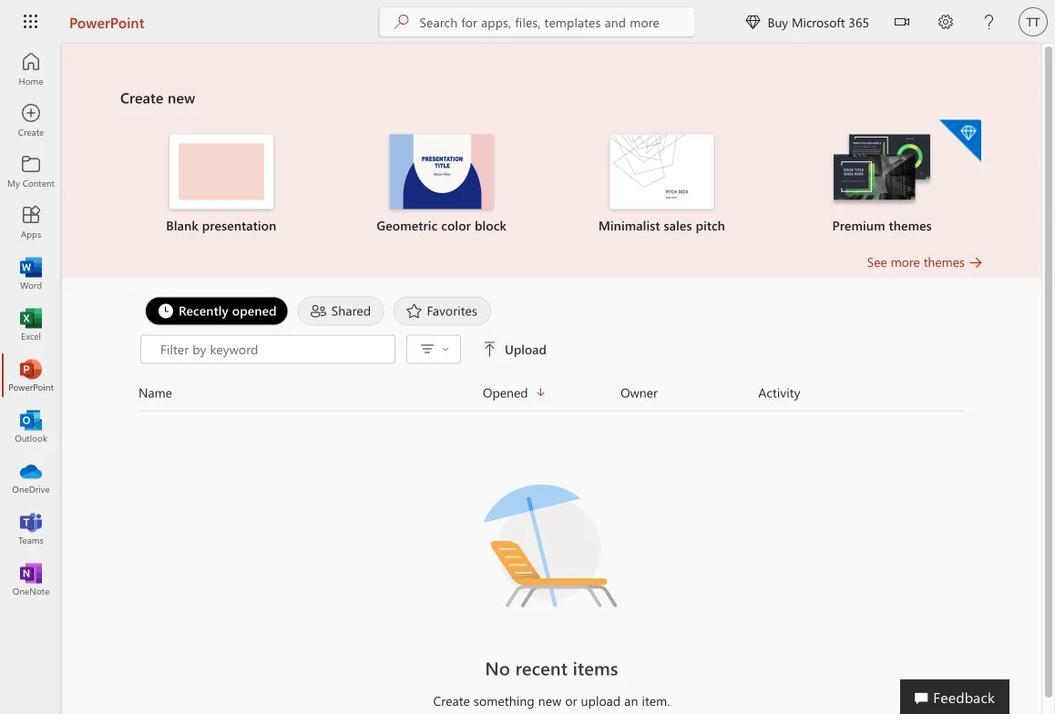 Task type: vqa. For each thing, say whether or not it's contained in the screenshot.
Shared with me
no



Task type: describe. For each thing, give the bounding box(es) containing it.
premium
[[833, 217, 886, 234]]

new inside status
[[538, 693, 562, 710]]

minimalist sales pitch element
[[563, 134, 761, 235]]

buy
[[768, 13, 789, 30]]

recently opened element
[[145, 297, 289, 326]]

Filter by keyword text field
[[159, 340, 386, 359]]

activity, column 4 of 4 column header
[[759, 382, 965, 403]]

geometric color block image
[[390, 134, 494, 209]]

blank
[[166, 217, 199, 234]]

premium themes element
[[783, 120, 982, 235]]

no
[[485, 656, 510, 680]]

create image
[[22, 111, 40, 129]]

name
[[139, 384, 172, 401]]

see
[[867, 253, 888, 270]]


[[746, 15, 761, 29]]

no recent items
[[485, 656, 619, 680]]

 button
[[881, 0, 924, 47]]

or
[[565, 693, 578, 710]]

block
[[475, 217, 507, 234]]

presentation
[[202, 217, 277, 234]]

word image
[[22, 264, 40, 283]]

geometric color block
[[377, 217, 507, 234]]

 upload
[[483, 341, 547, 358]]

shared tab
[[293, 297, 389, 326]]

opened
[[483, 384, 528, 401]]

recently
[[179, 302, 229, 319]]

minimalist
[[599, 217, 660, 234]]

row inside no recent items main content
[[139, 382, 965, 412]]

feedback button
[[901, 680, 1010, 715]]

no recent items status
[[345, 656, 759, 681]]

powerpoint image
[[22, 366, 40, 385]]

tt
[[1027, 15, 1040, 29]]

something
[[474, 693, 535, 710]]

shared element
[[298, 297, 384, 326]]

premium themes image
[[830, 134, 934, 208]]

create new
[[120, 88, 195, 107]]

excel image
[[22, 315, 40, 334]]


[[442, 346, 449, 353]]

feedback
[[934, 687, 995, 707]]

item.
[[642, 693, 670, 710]]

 buy microsoft 365
[[746, 13, 870, 30]]

color
[[441, 217, 471, 234]]

create something new or upload an item.
[[433, 693, 670, 710]]

none search field inside the powerpoint banner
[[380, 7, 695, 36]]

onenote image
[[22, 571, 40, 589]]

microsoft
[[792, 13, 845, 30]]

tab list inside no recent items main content
[[140, 297, 963, 326]]

create something new or upload an item. status
[[345, 692, 759, 711]]

see more themes
[[867, 253, 965, 270]]

upload status
[[140, 335, 945, 364]]


[[895, 15, 910, 29]]

sales
[[664, 217, 692, 234]]

owner
[[621, 384, 658, 401]]

minimalist sales pitch image
[[610, 134, 714, 209]]

favorites tab
[[389, 297, 496, 326]]

geometric
[[377, 217, 438, 234]]

recently opened
[[179, 302, 277, 319]]



Task type: locate. For each thing, give the bounding box(es) containing it.
new
[[168, 88, 195, 107], [538, 693, 562, 710]]

powerpoint
[[69, 12, 144, 31]]

navigation
[[0, 44, 62, 605]]

teams image
[[22, 520, 40, 538]]

 button
[[413, 337, 455, 363]]

0 vertical spatial themes
[[889, 217, 932, 234]]

premium themes
[[833, 217, 932, 234]]

create left the something
[[433, 693, 470, 710]]

items
[[573, 656, 619, 680]]

blank presentation
[[166, 217, 277, 234]]

create
[[120, 88, 164, 107], [433, 693, 470, 710]]

recent
[[516, 656, 568, 680]]

favorites
[[427, 302, 478, 319]]

recently opened tab
[[140, 297, 293, 326]]

owner button
[[621, 382, 759, 403]]

powerpoint banner
[[0, 0, 1056, 47]]

None search field
[[380, 7, 695, 36]]

no recent items main content
[[62, 44, 1042, 715]]

themes inside see more themes button
[[924, 253, 965, 270]]

1 horizontal spatial create
[[433, 693, 470, 710]]

row
[[139, 382, 965, 412]]

create inside status
[[433, 693, 470, 710]]

list inside no recent items main content
[[120, 118, 984, 253]]

create for create something new or upload an item.
[[433, 693, 470, 710]]

row containing name
[[139, 382, 965, 412]]

premium templates diamond image
[[940, 120, 982, 162]]

1 vertical spatial new
[[538, 693, 562, 710]]

empty state icon image
[[470, 463, 634, 627]]

0 vertical spatial create
[[120, 88, 164, 107]]

tab list
[[140, 297, 963, 326]]

favorites element
[[393, 297, 491, 326]]

365
[[849, 13, 870, 30]]

list
[[120, 118, 984, 253]]

themes
[[889, 217, 932, 234], [924, 253, 965, 270]]

tab list containing recently opened
[[140, 297, 963, 326]]

1 horizontal spatial new
[[538, 693, 562, 710]]

geometric color block element
[[342, 134, 541, 235]]

see more themes button
[[867, 253, 984, 271]]

themes up more
[[889, 217, 932, 234]]

onedrive image
[[22, 469, 40, 487]]

upload
[[505, 341, 547, 358]]

list containing blank presentation
[[120, 118, 984, 253]]

pitch
[[696, 217, 725, 234]]

minimalist sales pitch
[[599, 217, 725, 234]]

themes inside premium themes element
[[889, 217, 932, 234]]

opened button
[[483, 382, 621, 403]]

more
[[891, 253, 920, 270]]

0 vertical spatial new
[[168, 88, 195, 107]]

my content image
[[22, 162, 40, 180]]

0 horizontal spatial create
[[120, 88, 164, 107]]

name button
[[139, 382, 483, 403]]

1 vertical spatial themes
[[924, 253, 965, 270]]


[[483, 342, 498, 357]]

1 vertical spatial create
[[433, 693, 470, 710]]

shared
[[332, 302, 371, 319]]

tt button
[[1012, 0, 1056, 44]]

create down powerpoint
[[120, 88, 164, 107]]

activity
[[759, 384, 801, 401]]

0 horizontal spatial new
[[168, 88, 195, 107]]

Search box. Suggestions appear as you type. search field
[[420, 7, 695, 36]]

create for create new
[[120, 88, 164, 107]]

an
[[625, 693, 639, 710]]

upload
[[581, 693, 621, 710]]

themes right more
[[924, 253, 965, 270]]

blank presentation element
[[122, 134, 321, 235]]

outlook image
[[22, 417, 40, 436]]

home image
[[22, 60, 40, 78]]

apps image
[[22, 213, 40, 232]]

opened
[[232, 302, 277, 319]]



